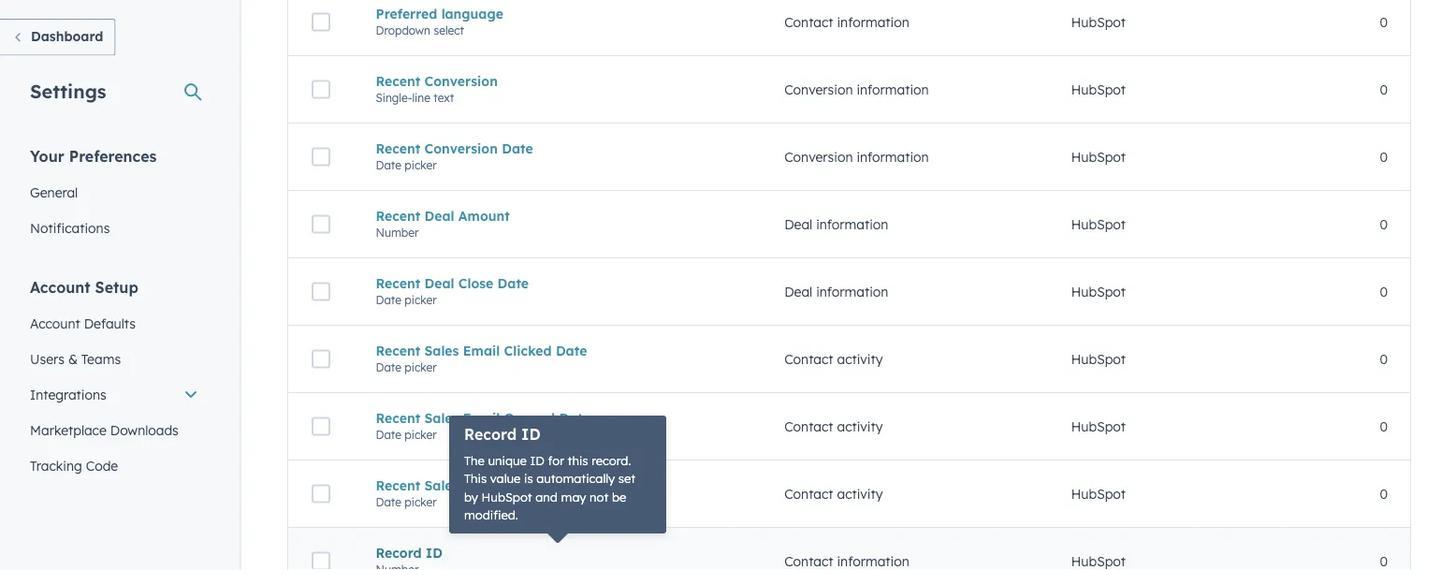 Task type: vqa. For each thing, say whether or not it's contained in the screenshot.
make to the top
no



Task type: describe. For each thing, give the bounding box(es) containing it.
replied
[[504, 477, 553, 494]]

automatically
[[537, 471, 615, 486]]

preferred language button
[[376, 5, 740, 22]]

picker inside the recent deal close date date picker
[[405, 293, 437, 307]]

0 for recent deal close date
[[1380, 283, 1388, 300]]

tracking
[[30, 457, 82, 474]]

record id
[[376, 545, 443, 561]]

hubspot for recent conversion
[[1072, 81, 1126, 98]]

1 vertical spatial id
[[530, 453, 545, 468]]

hubspot for recent sales email clicked date
[[1072, 351, 1126, 367]]

dropdown
[[376, 23, 431, 37]]

users
[[30, 351, 65, 367]]

opened
[[504, 410, 555, 426]]

id for record id
[[426, 545, 443, 561]]

setup
[[95, 278, 138, 296]]

integrations
[[30, 386, 106, 403]]

account for account setup
[[30, 278, 90, 296]]

activity for recent sales email clicked date
[[837, 351, 883, 367]]

conversion information for recent conversion
[[785, 81, 929, 98]]

contact activity for recent sales email opened date
[[785, 418, 883, 435]]

sales for replied
[[425, 477, 459, 494]]

contact activity for recent sales email clicked date
[[785, 351, 883, 367]]

email for opened
[[463, 410, 500, 426]]

contact information for record id
[[785, 553, 910, 569]]

account setup
[[30, 278, 138, 296]]

marketplace downloads link
[[19, 412, 210, 448]]

deal inside the recent deal close date date picker
[[425, 275, 455, 291]]

single-
[[376, 91, 412, 105]]

0 for recent sales email clicked date
[[1380, 351, 1388, 367]]

notifications
[[30, 220, 110, 236]]

0 for recent sales email opened date
[[1380, 418, 1388, 435]]

conversion information for recent conversion date
[[785, 149, 929, 165]]

deal information for recent deal amount
[[785, 216, 889, 232]]

record id button
[[376, 545, 740, 561]]

5 contact from the top
[[785, 553, 834, 569]]

hubspot for recent deal close date
[[1072, 283, 1126, 300]]

deal information for recent deal close date
[[785, 283, 889, 300]]

recent conversion date date picker
[[376, 140, 533, 172]]

number
[[376, 225, 419, 239]]

record.
[[592, 453, 631, 468]]

contact for clicked
[[785, 351, 834, 367]]

the
[[464, 453, 485, 468]]

integrations button
[[19, 377, 210, 412]]

and
[[536, 489, 558, 505]]

recent deal amount button
[[376, 208, 740, 224]]

recent for recent sales email replied date
[[376, 477, 421, 494]]

recent conversion button
[[376, 73, 740, 89]]

recent for recent conversion
[[376, 73, 421, 89]]

not
[[590, 489, 609, 505]]

line
[[412, 91, 430, 105]]

conversion inside recent conversion date date picker
[[425, 140, 498, 157]]

activity for recent sales email replied date
[[837, 486, 883, 502]]

users & teams
[[30, 351, 121, 367]]

email for clicked
[[463, 342, 500, 359]]

recent sales email clicked date date picker
[[376, 342, 587, 374]]

general
[[30, 184, 78, 200]]

hubspot for recent conversion date
[[1072, 149, 1126, 165]]

account for account defaults
[[30, 315, 80, 331]]

close
[[459, 275, 494, 291]]

be
[[612, 489, 627, 505]]

unique
[[488, 453, 527, 468]]

set
[[619, 471, 636, 486]]

conversion inside the recent conversion single-line text
[[425, 73, 498, 89]]

tracking code
[[30, 457, 118, 474]]

recent for recent sales email opened date
[[376, 410, 421, 426]]

contact for replied
[[785, 486, 834, 502]]

record id tooltip
[[449, 416, 667, 534]]

information for amount
[[816, 216, 889, 232]]

users & teams link
[[19, 341, 210, 377]]

contact information for preferred language
[[785, 14, 910, 30]]

teams
[[81, 351, 121, 367]]

preferences
[[69, 147, 157, 165]]

0 for record id
[[1380, 553, 1388, 569]]

hubspot for recent sales email opened date
[[1072, 418, 1126, 435]]



Task type: locate. For each thing, give the bounding box(es) containing it.
information for date
[[857, 149, 929, 165]]

picker up recent deal amount number
[[405, 158, 437, 172]]

3 contact from the top
[[785, 418, 834, 435]]

sales inside recent sales email clicked date date picker
[[425, 342, 459, 359]]

recent for recent sales email clicked date
[[376, 342, 421, 359]]

sales inside recent sales email replied date date picker
[[425, 477, 459, 494]]

deal information
[[785, 216, 889, 232], [785, 283, 889, 300]]

picker
[[405, 158, 437, 172], [405, 293, 437, 307], [405, 360, 437, 374], [405, 428, 437, 442], [405, 495, 437, 509]]

2 email from the top
[[463, 410, 500, 426]]

picker for recent sales email replied date
[[405, 495, 437, 509]]

general link
[[19, 175, 210, 210]]

recent for recent deal close date
[[376, 275, 421, 291]]

0 vertical spatial email
[[463, 342, 500, 359]]

picker down the recent deal close date date picker
[[405, 360, 437, 374]]

0 horizontal spatial record
[[376, 545, 422, 561]]

recent inside the recent conversion single-line text
[[376, 73, 421, 89]]

3 sales from the top
[[425, 477, 459, 494]]

2 vertical spatial email
[[463, 477, 500, 494]]

recent inside recent sales email clicked date date picker
[[376, 342, 421, 359]]

2 picker from the top
[[405, 293, 437, 307]]

1 activity from the top
[[837, 351, 883, 367]]

id up the unique
[[521, 425, 541, 444]]

account setup element
[[19, 277, 210, 555]]

sales
[[425, 342, 459, 359], [425, 410, 459, 426], [425, 477, 459, 494]]

picker inside recent sales email replied date date picker
[[405, 495, 437, 509]]

email up "the"
[[463, 410, 500, 426]]

recent inside recent sales email replied date date picker
[[376, 477, 421, 494]]

7 recent from the top
[[376, 477, 421, 494]]

5 picker from the top
[[405, 495, 437, 509]]

1 vertical spatial contact information
[[785, 553, 910, 569]]

language
[[441, 5, 504, 22]]

0 vertical spatial contact activity
[[785, 351, 883, 367]]

sales down recent sales email clicked date date picker
[[425, 410, 459, 426]]

activity
[[837, 351, 883, 367], [837, 418, 883, 435], [837, 486, 883, 502]]

recent inside recent deal amount number
[[376, 208, 421, 224]]

sales left by
[[425, 477, 459, 494]]

recent sales email opened date date picker
[[376, 410, 591, 442]]

0 vertical spatial account
[[30, 278, 90, 296]]

notifications link
[[19, 210, 210, 246]]

sales for opened
[[425, 410, 459, 426]]

email down "the"
[[463, 477, 500, 494]]

contact activity
[[785, 351, 883, 367], [785, 418, 883, 435], [785, 486, 883, 502]]

contact for select
[[785, 14, 834, 30]]

1 vertical spatial sales
[[425, 410, 459, 426]]

value
[[490, 471, 521, 486]]

hubspot inside record id the unique id for this record. this value is automatically set by hubspot and may not be modified.
[[482, 489, 532, 505]]

record inside record id the unique id for this record. this value is automatically set by hubspot and may not be modified.
[[464, 425, 517, 444]]

6 recent from the top
[[376, 410, 421, 426]]

picker up recent sales email replied date date picker
[[405, 428, 437, 442]]

for
[[548, 453, 564, 468]]

id left for
[[530, 453, 545, 468]]

5 recent from the top
[[376, 342, 421, 359]]

0 for recent conversion
[[1380, 81, 1388, 98]]

3 activity from the top
[[837, 486, 883, 502]]

recent conversion date button
[[376, 140, 740, 157]]

id for record id the unique id for this record. this value is automatically set by hubspot and may not be modified.
[[521, 425, 541, 444]]

0 vertical spatial activity
[[837, 351, 883, 367]]

your preferences
[[30, 147, 157, 165]]

0 vertical spatial sales
[[425, 342, 459, 359]]

record
[[464, 425, 517, 444], [376, 545, 422, 561]]

amount
[[459, 208, 510, 224]]

id down recent sales email replied date date picker
[[426, 545, 443, 561]]

2 account from the top
[[30, 315, 80, 331]]

dashboard
[[31, 28, 103, 44]]

1 vertical spatial account
[[30, 315, 80, 331]]

downloads
[[110, 422, 179, 438]]

conversion
[[425, 73, 498, 89], [785, 81, 853, 98], [425, 140, 498, 157], [785, 149, 853, 165]]

recent for recent deal amount
[[376, 208, 421, 224]]

information for close
[[816, 283, 889, 300]]

&
[[68, 351, 78, 367]]

account defaults
[[30, 315, 136, 331]]

record id the unique id for this record. this value is automatically set by hubspot and may not be modified.
[[464, 425, 636, 523]]

recent deal close date date picker
[[376, 275, 529, 307]]

defaults
[[84, 315, 136, 331]]

hubspot
[[1072, 14, 1126, 30], [1072, 81, 1126, 98], [1072, 149, 1126, 165], [1072, 216, 1126, 232], [1072, 283, 1126, 300], [1072, 351, 1126, 367], [1072, 418, 1126, 435], [1072, 486, 1126, 502], [482, 489, 532, 505], [1072, 553, 1126, 569]]

1 0 from the top
[[1380, 14, 1388, 30]]

3 email from the top
[[463, 477, 500, 494]]

settings
[[30, 79, 106, 103]]

account
[[30, 278, 90, 296], [30, 315, 80, 331]]

6 0 from the top
[[1380, 351, 1388, 367]]

3 contact activity from the top
[[785, 486, 883, 502]]

text
[[434, 91, 454, 105]]

8 0 from the top
[[1380, 486, 1388, 502]]

your preferences element
[[19, 146, 210, 246]]

select
[[434, 23, 464, 37]]

1 sales from the top
[[425, 342, 459, 359]]

3 picker from the top
[[405, 360, 437, 374]]

1 recent from the top
[[376, 73, 421, 89]]

this
[[464, 471, 487, 486]]

picker for recent sales email clicked date
[[405, 360, 437, 374]]

recent conversion single-line text
[[376, 73, 498, 105]]

this
[[568, 453, 588, 468]]

0 vertical spatial record
[[464, 425, 517, 444]]

preferred
[[376, 5, 437, 22]]

hubspot for recent deal amount
[[1072, 216, 1126, 232]]

0 for recent conversion date
[[1380, 149, 1388, 165]]

picker inside recent sales email opened date date picker
[[405, 428, 437, 442]]

4 0 from the top
[[1380, 216, 1388, 232]]

2 vertical spatial contact activity
[[785, 486, 883, 502]]

1 account from the top
[[30, 278, 90, 296]]

your
[[30, 147, 64, 165]]

2 vertical spatial id
[[426, 545, 443, 561]]

code
[[86, 457, 118, 474]]

id
[[521, 425, 541, 444], [530, 453, 545, 468], [426, 545, 443, 561]]

hubspot for recent sales email replied date
[[1072, 486, 1126, 502]]

information
[[837, 14, 910, 30], [857, 81, 929, 98], [857, 149, 929, 165], [816, 216, 889, 232], [816, 283, 889, 300], [837, 553, 910, 569]]

dashboard link
[[0, 19, 115, 56]]

1 vertical spatial contact activity
[[785, 418, 883, 435]]

2 vertical spatial activity
[[837, 486, 883, 502]]

deal
[[425, 208, 455, 224], [785, 216, 813, 232], [425, 275, 455, 291], [785, 283, 813, 300]]

email
[[463, 342, 500, 359], [463, 410, 500, 426], [463, 477, 500, 494]]

record for record id
[[376, 545, 422, 561]]

2 deal information from the top
[[785, 283, 889, 300]]

5 0 from the top
[[1380, 283, 1388, 300]]

1 email from the top
[[463, 342, 500, 359]]

2 contact from the top
[[785, 351, 834, 367]]

0 vertical spatial deal information
[[785, 216, 889, 232]]

picker down number
[[405, 293, 437, 307]]

marketplace
[[30, 422, 107, 438]]

picker inside recent conversion date date picker
[[405, 158, 437, 172]]

may
[[561, 489, 586, 505]]

contact activity for recent sales email replied date
[[785, 486, 883, 502]]

4 recent from the top
[[376, 275, 421, 291]]

0 for preferred language
[[1380, 14, 1388, 30]]

0 vertical spatial contact information
[[785, 14, 910, 30]]

recent deal amount number
[[376, 208, 510, 239]]

3 recent from the top
[[376, 208, 421, 224]]

sales inside recent sales email opened date date picker
[[425, 410, 459, 426]]

recent deal close date button
[[376, 275, 740, 291]]

1 vertical spatial email
[[463, 410, 500, 426]]

contact information
[[785, 14, 910, 30], [785, 553, 910, 569]]

modified.
[[464, 507, 518, 523]]

4 picker from the top
[[405, 428, 437, 442]]

sales for clicked
[[425, 342, 459, 359]]

account defaults link
[[19, 306, 210, 341]]

1 vertical spatial conversion information
[[785, 149, 929, 165]]

1 contact information from the top
[[785, 14, 910, 30]]

by
[[464, 489, 478, 505]]

conversion information
[[785, 81, 929, 98], [785, 149, 929, 165]]

0 for recent deal amount
[[1380, 216, 1388, 232]]

2 sales from the top
[[425, 410, 459, 426]]

recent sales email replied date date picker
[[376, 477, 589, 509]]

date
[[502, 140, 533, 157], [376, 158, 402, 172], [498, 275, 529, 291], [376, 293, 402, 307], [556, 342, 587, 359], [376, 360, 402, 374], [559, 410, 591, 426], [376, 428, 402, 442], [557, 477, 589, 494], [376, 495, 402, 509]]

2 contact information from the top
[[785, 553, 910, 569]]

recent inside recent conversion date date picker
[[376, 140, 421, 157]]

hubspot for record id
[[1072, 553, 1126, 569]]

email inside recent sales email opened date date picker
[[463, 410, 500, 426]]

record for record id the unique id for this record. this value is automatically set by hubspot and may not be modified.
[[464, 425, 517, 444]]

0 vertical spatial id
[[521, 425, 541, 444]]

recent sales email opened date button
[[376, 410, 740, 426]]

0
[[1380, 14, 1388, 30], [1380, 81, 1388, 98], [1380, 149, 1388, 165], [1380, 216, 1388, 232], [1380, 283, 1388, 300], [1380, 351, 1388, 367], [1380, 418, 1388, 435], [1380, 486, 1388, 502], [1380, 553, 1388, 569]]

1 picker from the top
[[405, 158, 437, 172]]

1 conversion information from the top
[[785, 81, 929, 98]]

recent sales email replied date button
[[376, 477, 740, 494]]

picker left by
[[405, 495, 437, 509]]

7 0 from the top
[[1380, 418, 1388, 435]]

clicked
[[504, 342, 552, 359]]

2 vertical spatial sales
[[425, 477, 459, 494]]

2 activity from the top
[[837, 418, 883, 435]]

1 contact activity from the top
[[785, 351, 883, 367]]

recent
[[376, 73, 421, 89], [376, 140, 421, 157], [376, 208, 421, 224], [376, 275, 421, 291], [376, 342, 421, 359], [376, 410, 421, 426], [376, 477, 421, 494]]

picker for recent sales email opened date
[[405, 428, 437, 442]]

recent for recent conversion date
[[376, 140, 421, 157]]

deal inside recent deal amount number
[[425, 208, 455, 224]]

sales down the recent deal close date date picker
[[425, 342, 459, 359]]

is
[[524, 471, 533, 486]]

activity for recent sales email opened date
[[837, 418, 883, 435]]

email inside recent sales email clicked date date picker
[[463, 342, 500, 359]]

picker inside recent sales email clicked date date picker
[[405, 360, 437, 374]]

2 conversion information from the top
[[785, 149, 929, 165]]

contact
[[785, 14, 834, 30], [785, 351, 834, 367], [785, 418, 834, 435], [785, 486, 834, 502], [785, 553, 834, 569]]

information for single-
[[857, 81, 929, 98]]

1 deal information from the top
[[785, 216, 889, 232]]

recent inside recent sales email opened date date picker
[[376, 410, 421, 426]]

2 contact activity from the top
[[785, 418, 883, 435]]

contact for opened
[[785, 418, 834, 435]]

account up users
[[30, 315, 80, 331]]

recent sales email clicked date button
[[376, 342, 740, 359]]

0 for recent sales email replied date
[[1380, 486, 1388, 502]]

4 contact from the top
[[785, 486, 834, 502]]

9 0 from the top
[[1380, 553, 1388, 569]]

email for replied
[[463, 477, 500, 494]]

hubspot for preferred language
[[1072, 14, 1126, 30]]

recent inside the recent deal close date date picker
[[376, 275, 421, 291]]

account inside account defaults link
[[30, 315, 80, 331]]

marketplace downloads
[[30, 422, 179, 438]]

account up account defaults
[[30, 278, 90, 296]]

1 contact from the top
[[785, 14, 834, 30]]

2 0 from the top
[[1380, 81, 1388, 98]]

tracking code link
[[19, 448, 210, 483]]

email inside recent sales email replied date date picker
[[463, 477, 500, 494]]

2 recent from the top
[[376, 140, 421, 157]]

3 0 from the top
[[1380, 149, 1388, 165]]

information for dropdown
[[837, 14, 910, 30]]

1 horizontal spatial record
[[464, 425, 517, 444]]

1 vertical spatial deal information
[[785, 283, 889, 300]]

1 vertical spatial activity
[[837, 418, 883, 435]]

preferred language dropdown select
[[376, 5, 504, 37]]

1 vertical spatial record
[[376, 545, 422, 561]]

email left clicked
[[463, 342, 500, 359]]

0 vertical spatial conversion information
[[785, 81, 929, 98]]



